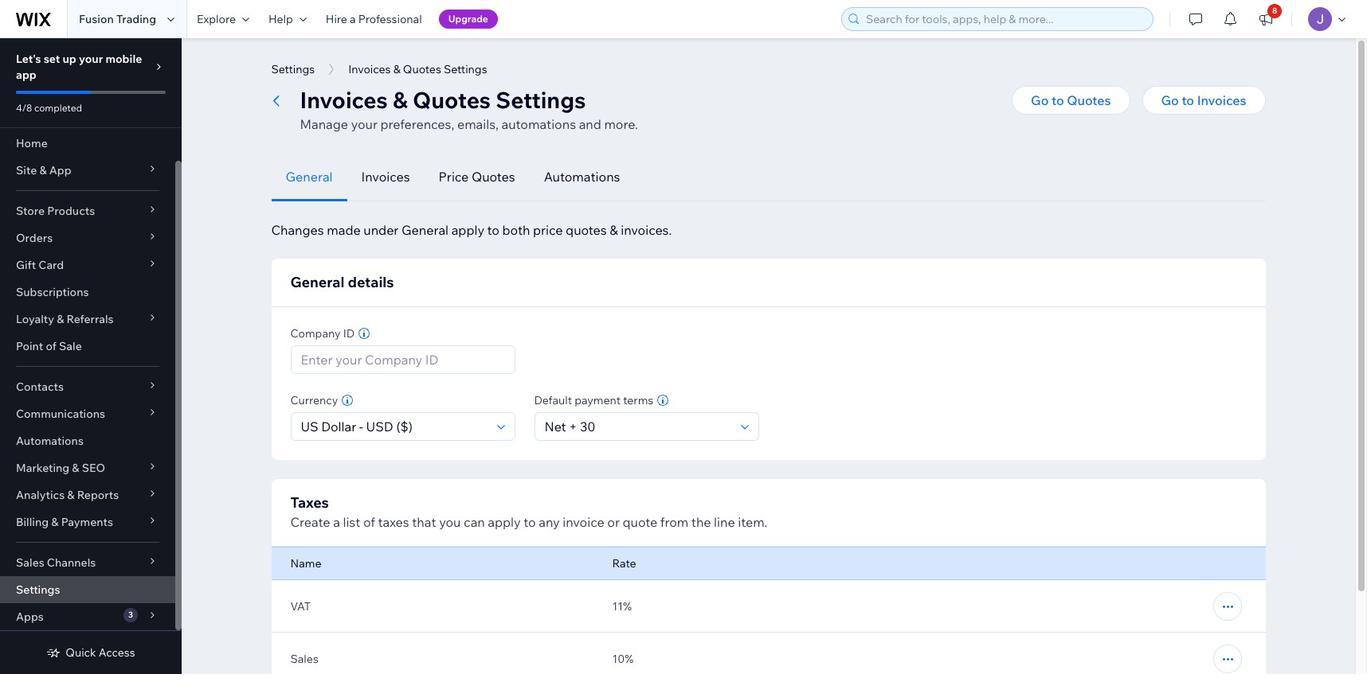 Task type: vqa. For each thing, say whether or not it's contained in the screenshot.
premium subscriptions
no



Task type: describe. For each thing, give the bounding box(es) containing it.
price
[[439, 169, 469, 185]]

reports
[[77, 488, 119, 503]]

professional
[[358, 12, 422, 26]]

gift
[[16, 258, 36, 273]]

& for invoices & quotes settings
[[393, 62, 401, 76]]

home
[[16, 136, 48, 151]]

subscriptions
[[16, 285, 89, 300]]

& for invoices & quotes settings manage your preferences, emails, automations and more.
[[393, 86, 408, 114]]

app
[[16, 68, 37, 82]]

marketing & seo
[[16, 461, 105, 476]]

general details
[[290, 273, 394, 292]]

go to quotes
[[1031, 92, 1111, 108]]

general for general
[[286, 169, 333, 185]]

id
[[343, 327, 355, 341]]

from
[[660, 515, 689, 531]]

analytics
[[16, 488, 65, 503]]

loyalty & referrals
[[16, 312, 114, 327]]

products
[[47, 204, 95, 218]]

automations for automations button
[[544, 169, 620, 185]]

gift card button
[[0, 252, 175, 279]]

home link
[[0, 130, 175, 157]]

8 button
[[1249, 0, 1284, 38]]

invoices & quotes settings manage your preferences, emails, automations and more.
[[300, 86, 638, 132]]

billing & payments
[[16, 516, 113, 530]]

apps
[[16, 610, 44, 625]]

billing
[[16, 516, 49, 530]]

go for go to quotes
[[1031, 92, 1049, 108]]

payments
[[61, 516, 113, 530]]

sales for sales
[[290, 653, 319, 667]]

store products button
[[0, 198, 175, 225]]

access
[[99, 646, 135, 661]]

gift card
[[16, 258, 64, 273]]

go to quotes button
[[1012, 86, 1130, 115]]

terms
[[623, 394, 654, 408]]

point of sale link
[[0, 333, 175, 360]]

store products
[[16, 204, 95, 218]]

explore
[[197, 12, 236, 26]]

list
[[343, 515, 360, 531]]

settings button
[[263, 57, 323, 81]]

manage
[[300, 116, 348, 132]]

settings link
[[0, 577, 175, 604]]

help button
[[259, 0, 316, 38]]

item.
[[738, 515, 768, 531]]

or
[[607, 515, 620, 531]]

0 vertical spatial a
[[350, 12, 356, 26]]

completed
[[34, 102, 82, 114]]

sales for sales channels
[[16, 556, 44, 571]]

site & app button
[[0, 157, 175, 184]]

taxes
[[290, 494, 329, 512]]

fusion trading
[[79, 12, 156, 26]]

go for go to invoices
[[1161, 92, 1179, 108]]

name
[[290, 557, 321, 571]]

under
[[364, 222, 399, 238]]

rate
[[612, 557, 636, 571]]

card
[[38, 258, 64, 273]]

changes made under general apply to both price quotes & invoices.
[[271, 222, 672, 238]]

& for billing & payments
[[51, 516, 59, 530]]

emails,
[[457, 116, 499, 132]]

a inside taxes create a list of taxes that you can apply to any invoice or quote from the line item.
[[333, 515, 340, 531]]

go to invoices
[[1161, 92, 1247, 108]]

quick access button
[[46, 646, 135, 661]]

sidebar element
[[0, 38, 182, 675]]

settings inside button
[[271, 62, 315, 76]]

site
[[16, 163, 37, 178]]

10%
[[612, 653, 634, 667]]

hire
[[326, 12, 347, 26]]

general for general details
[[290, 273, 345, 292]]

of inside the sidebar element
[[46, 339, 56, 354]]

taxes
[[378, 515, 409, 531]]

let's set up your mobile app
[[16, 52, 142, 82]]

hire a professional
[[326, 12, 422, 26]]

analytics & reports button
[[0, 482, 175, 509]]

to inside taxes create a list of taxes that you can apply to any invoice or quote from the line item.
[[524, 515, 536, 531]]

details
[[348, 273, 394, 292]]

invoices for invoices & quotes settings manage your preferences, emails, automations and more.
[[300, 86, 388, 114]]

tab list containing general
[[271, 153, 1266, 202]]

settings inside the sidebar element
[[16, 583, 60, 598]]

upgrade
[[448, 13, 488, 25]]

up
[[63, 52, 76, 66]]

company
[[290, 327, 341, 341]]

point
[[16, 339, 43, 354]]

apply inside taxes create a list of taxes that you can apply to any invoice or quote from the line item.
[[488, 515, 521, 531]]

contacts
[[16, 380, 64, 394]]

subscriptions link
[[0, 279, 175, 306]]

3
[[128, 610, 133, 621]]



Task type: locate. For each thing, give the bounding box(es) containing it.
of left sale
[[46, 339, 56, 354]]

Currency field
[[296, 414, 492, 441]]

1 horizontal spatial sales
[[290, 653, 319, 667]]

quick
[[66, 646, 96, 661]]

loyalty
[[16, 312, 54, 327]]

automations button
[[530, 153, 635, 202]]

default
[[534, 394, 572, 408]]

& right quotes
[[610, 222, 618, 238]]

invoices button
[[347, 153, 424, 202]]

more.
[[604, 116, 638, 132]]

invoices.
[[621, 222, 672, 238]]

0 horizontal spatial of
[[46, 339, 56, 354]]

automations inside the sidebar element
[[16, 434, 84, 449]]

invoices for invoices & quotes settings
[[348, 62, 391, 76]]

& inside marketing & seo dropdown button
[[72, 461, 79, 476]]

of inside taxes create a list of taxes that you can apply to any invoice or quote from the line item.
[[363, 515, 375, 531]]

0 vertical spatial of
[[46, 339, 56, 354]]

automations down and
[[544, 169, 620, 185]]

general up company
[[290, 273, 345, 292]]

0 horizontal spatial your
[[79, 52, 103, 66]]

marketing & seo button
[[0, 455, 175, 482]]

quotes for go to quotes
[[1067, 92, 1111, 108]]

0 horizontal spatial go
[[1031, 92, 1049, 108]]

automations link
[[0, 428, 175, 455]]

can
[[464, 515, 485, 531]]

hire a professional link
[[316, 0, 432, 38]]

& inside loyalty & referrals popup button
[[57, 312, 64, 327]]

quotes for invoices & quotes settings manage your preferences, emails, automations and more.
[[413, 86, 491, 114]]

store
[[16, 204, 45, 218]]

4/8 completed
[[16, 102, 82, 114]]

0 vertical spatial general
[[286, 169, 333, 185]]

Default payment terms field
[[540, 414, 736, 441]]

go
[[1031, 92, 1049, 108], [1161, 92, 1179, 108]]

automations up marketing
[[16, 434, 84, 449]]

your right manage
[[351, 116, 378, 132]]

a left list at left bottom
[[333, 515, 340, 531]]

billing & payments button
[[0, 509, 175, 536]]

sales down vat
[[290, 653, 319, 667]]

0 vertical spatial your
[[79, 52, 103, 66]]

& inside billing & payments popup button
[[51, 516, 59, 530]]

1 vertical spatial your
[[351, 116, 378, 132]]

& right billing at the left of the page
[[51, 516, 59, 530]]

company id
[[290, 327, 355, 341]]

sales down billing at the left of the page
[[16, 556, 44, 571]]

sales channels button
[[0, 550, 175, 577]]

price quotes
[[439, 169, 515, 185]]

quotes
[[566, 222, 607, 238]]

invoices inside button
[[348, 62, 391, 76]]

1 vertical spatial of
[[363, 515, 375, 531]]

1 horizontal spatial apply
[[488, 515, 521, 531]]

set
[[44, 52, 60, 66]]

& inside "invoices & quotes settings manage your preferences, emails, automations and more."
[[393, 86, 408, 114]]

invoices inside "invoices & quotes settings manage your preferences, emails, automations and more."
[[300, 86, 388, 114]]

create
[[290, 515, 330, 531]]

your right up on the top
[[79, 52, 103, 66]]

any
[[539, 515, 560, 531]]

0 horizontal spatial a
[[333, 515, 340, 531]]

point of sale
[[16, 339, 82, 354]]

Search for tools, apps, help & more... field
[[861, 8, 1148, 30]]

a right hire
[[350, 12, 356, 26]]

0 vertical spatial automations
[[544, 169, 620, 185]]

quotes for invoices & quotes settings
[[403, 62, 441, 76]]

your inside "invoices & quotes settings manage your preferences, emails, automations and more."
[[351, 116, 378, 132]]

apply
[[452, 222, 484, 238], [488, 515, 521, 531]]

settings inside "invoices & quotes settings manage your preferences, emails, automations and more."
[[496, 86, 586, 114]]

fusion
[[79, 12, 114, 26]]

the
[[691, 515, 711, 531]]

settings down help button
[[271, 62, 315, 76]]

made
[[327, 222, 361, 238]]

&
[[393, 62, 401, 76], [393, 86, 408, 114], [39, 163, 47, 178], [610, 222, 618, 238], [57, 312, 64, 327], [72, 461, 79, 476], [67, 488, 75, 503], [51, 516, 59, 530]]

& inside invoices & quotes settings button
[[393, 62, 401, 76]]

to
[[1052, 92, 1064, 108], [1182, 92, 1194, 108], [487, 222, 500, 238], [524, 515, 536, 531]]

1 horizontal spatial automations
[[544, 169, 620, 185]]

1 vertical spatial a
[[333, 515, 340, 531]]

go inside go to invoices button
[[1161, 92, 1179, 108]]

that
[[412, 515, 436, 531]]

trading
[[116, 12, 156, 26]]

& for site & app
[[39, 163, 47, 178]]

invoices & quotes settings button
[[340, 57, 495, 81]]

0 vertical spatial apply
[[452, 222, 484, 238]]

site & app
[[16, 163, 71, 178]]

1 vertical spatial sales
[[290, 653, 319, 667]]

quotes inside button
[[1067, 92, 1111, 108]]

2 vertical spatial general
[[290, 273, 345, 292]]

app
[[49, 163, 71, 178]]

changes
[[271, 222, 324, 238]]

0 vertical spatial sales
[[16, 556, 44, 571]]

1 horizontal spatial a
[[350, 12, 356, 26]]

1 vertical spatial general
[[402, 222, 449, 238]]

let's
[[16, 52, 41, 66]]

quote
[[623, 515, 658, 531]]

you
[[439, 515, 461, 531]]

vat
[[290, 600, 311, 614]]

loyalty & referrals button
[[0, 306, 175, 333]]

orders button
[[0, 225, 175, 252]]

automations inside button
[[544, 169, 620, 185]]

contacts button
[[0, 374, 175, 401]]

settings up automations
[[496, 86, 586, 114]]

automations
[[544, 169, 620, 185], [16, 434, 84, 449]]

0 horizontal spatial apply
[[452, 222, 484, 238]]

general inside button
[[286, 169, 333, 185]]

apply left both
[[452, 222, 484, 238]]

help
[[269, 12, 293, 26]]

& for loyalty & referrals
[[57, 312, 64, 327]]

marketing
[[16, 461, 69, 476]]

settings
[[271, 62, 315, 76], [444, 62, 487, 76], [496, 86, 586, 114], [16, 583, 60, 598]]

1 horizontal spatial of
[[363, 515, 375, 531]]

quotes inside "invoices & quotes settings manage your preferences, emails, automations and more."
[[413, 86, 491, 114]]

channels
[[47, 556, 96, 571]]

& right loyalty
[[57, 312, 64, 327]]

tab list
[[271, 153, 1266, 202]]

sale
[[59, 339, 82, 354]]

general
[[286, 169, 333, 185], [402, 222, 449, 238], [290, 273, 345, 292]]

0 horizontal spatial sales
[[16, 556, 44, 571]]

& left the reports
[[67, 488, 75, 503]]

& left the seo at the left
[[72, 461, 79, 476]]

seo
[[82, 461, 105, 476]]

taxes create a list of taxes that you can apply to any invoice or quote from the line item.
[[290, 494, 768, 531]]

general button
[[271, 153, 347, 202]]

automations
[[502, 116, 576, 132]]

& for analytics & reports
[[67, 488, 75, 503]]

& inside "site & app" dropdown button
[[39, 163, 47, 178]]

sales inside popup button
[[16, 556, 44, 571]]

1 horizontal spatial go
[[1161, 92, 1179, 108]]

settings inside button
[[444, 62, 487, 76]]

orders
[[16, 231, 53, 245]]

and
[[579, 116, 601, 132]]

price
[[533, 222, 563, 238]]

preferences,
[[381, 116, 454, 132]]

settings up "invoices & quotes settings manage your preferences, emails, automations and more."
[[444, 62, 487, 76]]

0 horizontal spatial automations
[[16, 434, 84, 449]]

& right site
[[39, 163, 47, 178]]

invoices for invoices
[[361, 169, 410, 185]]

Company ID field
[[296, 347, 510, 374]]

& inside analytics & reports popup button
[[67, 488, 75, 503]]

upgrade button
[[439, 10, 498, 29]]

general right under
[[402, 222, 449, 238]]

sales channels
[[16, 556, 96, 571]]

1 horizontal spatial your
[[351, 116, 378, 132]]

analytics & reports
[[16, 488, 119, 503]]

invoice
[[563, 515, 605, 531]]

go to invoices button
[[1142, 86, 1266, 115]]

& up preferences,
[[393, 86, 408, 114]]

currency
[[290, 394, 338, 408]]

price quotes button
[[424, 153, 530, 202]]

settings up apps
[[16, 583, 60, 598]]

8
[[1273, 6, 1278, 16]]

go inside go to quotes button
[[1031, 92, 1049, 108]]

automations for automations link
[[16, 434, 84, 449]]

your inside let's set up your mobile app
[[79, 52, 103, 66]]

of right list at left bottom
[[363, 515, 375, 531]]

both
[[502, 222, 530, 238]]

& down the professional
[[393, 62, 401, 76]]

general up changes
[[286, 169, 333, 185]]

& for marketing & seo
[[72, 461, 79, 476]]

apply right 'can'
[[488, 515, 521, 531]]

1 vertical spatial automations
[[16, 434, 84, 449]]

1 vertical spatial apply
[[488, 515, 521, 531]]

1 go from the left
[[1031, 92, 1049, 108]]

2 go from the left
[[1161, 92, 1179, 108]]



